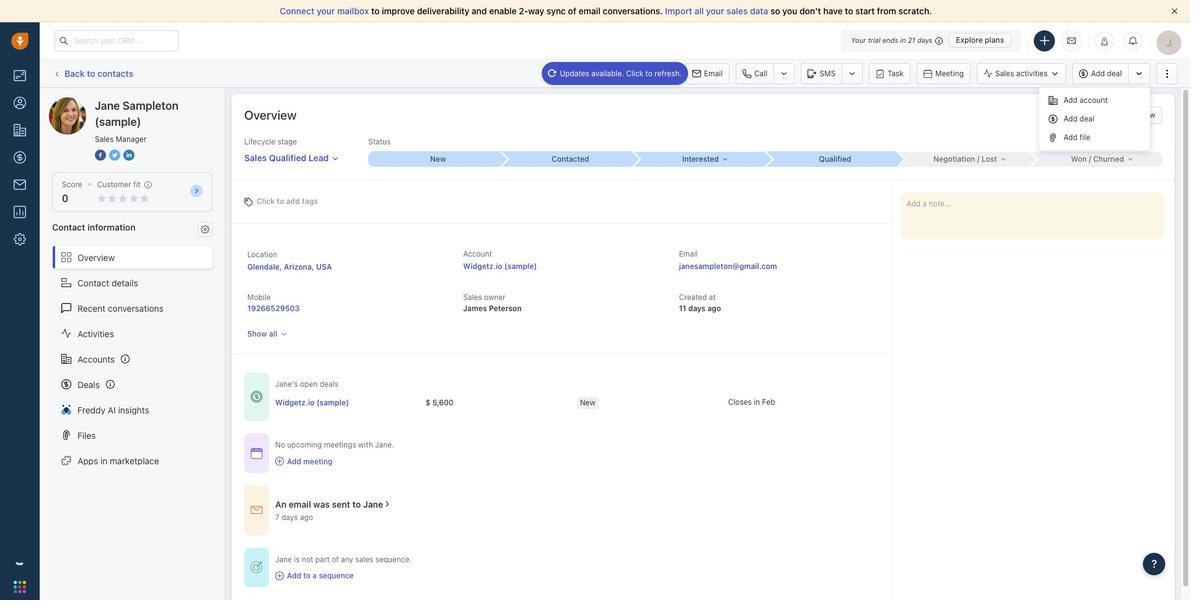 Task type: locate. For each thing, give the bounding box(es) containing it.
in left 21
[[900, 36, 906, 44]]

1 vertical spatial email
[[289, 499, 311, 509]]

0 horizontal spatial /
[[977, 154, 980, 163]]

ago down at at the right of the page
[[708, 304, 721, 313]]

ago inside created at 11 days ago
[[708, 304, 721, 313]]

way
[[528, 6, 544, 16]]

mng settings image
[[201, 225, 210, 234]]

sampleton up manager
[[123, 99, 178, 112]]

1 horizontal spatial email
[[579, 6, 601, 16]]

0 vertical spatial sales
[[727, 6, 748, 16]]

1 horizontal spatial container_wx8msf4aqz5i3rn1 image
[[275, 457, 284, 466]]

overview up lifecycle stage
[[244, 108, 297, 122]]

container_wx8msf4aqz5i3rn1 image
[[250, 391, 263, 403], [275, 457, 284, 466]]

contact
[[52, 222, 85, 233], [77, 277, 109, 288]]

ai
[[108, 405, 116, 415]]

jane
[[74, 97, 93, 107], [95, 99, 120, 112], [363, 499, 383, 509], [275, 555, 292, 564]]

widgetz.io down account
[[463, 262, 503, 271]]

updates
[[560, 68, 589, 78]]

1 horizontal spatial your
[[706, 6, 724, 16]]

(sample) up owner
[[505, 262, 537, 271]]

days right 7
[[282, 512, 298, 522]]

your left mailbox
[[317, 6, 335, 16]]

container_wx8msf4aqz5i3rn1 image right the sent
[[383, 500, 392, 508]]

email image
[[1067, 35, 1076, 46]]

email inside button
[[704, 68, 723, 78]]

jane down contacts
[[95, 99, 120, 112]]

add
[[1091, 69, 1105, 78], [1064, 95, 1078, 105], [1064, 114, 1078, 123], [1064, 133, 1078, 142], [287, 457, 301, 466], [287, 571, 301, 580]]

0 horizontal spatial new
[[430, 154, 446, 164]]

email up janesampleton@gmail.com
[[679, 249, 698, 258]]

to right back
[[87, 68, 95, 79]]

1 horizontal spatial /
[[1089, 154, 1091, 163]]

in right the apps
[[100, 455, 107, 466]]

your trial ends in 21 days
[[851, 36, 932, 44]]

your right import
[[706, 6, 724, 16]]

contacts
[[97, 68, 133, 79]]

sales left 'data' at the right top of page
[[727, 6, 748, 16]]

1 horizontal spatial email
[[704, 68, 723, 78]]

freddy
[[77, 405, 105, 415]]

2 horizontal spatial days
[[917, 36, 932, 44]]

1 vertical spatial contact
[[77, 277, 109, 288]]

all
[[695, 6, 704, 16], [269, 329, 277, 339]]

email right sync
[[579, 6, 601, 16]]

1 horizontal spatial ago
[[708, 304, 721, 313]]

days down "created"
[[688, 304, 706, 313]]

0 vertical spatial deal
[[1107, 69, 1122, 78]]

widgetz.io
[[463, 262, 503, 271], [275, 398, 315, 407]]

0 horizontal spatial container_wx8msf4aqz5i3rn1 image
[[250, 391, 263, 403]]

1 horizontal spatial deal
[[1107, 69, 1122, 78]]

deal up "account"
[[1107, 69, 1122, 78]]

contact information
[[52, 222, 136, 233]]

1 vertical spatial sales
[[355, 555, 373, 564]]

freddy ai insights
[[77, 405, 149, 415]]

sampleton
[[95, 97, 138, 107], [123, 99, 178, 112]]

1 vertical spatial deal
[[1080, 114, 1095, 123]]

1 vertical spatial days
[[688, 304, 706, 313]]

1 vertical spatial of
[[332, 555, 339, 564]]

jane down back
[[74, 97, 93, 107]]

days
[[917, 36, 932, 44], [688, 304, 706, 313], [282, 512, 298, 522]]

add deal up "account"
[[1091, 69, 1122, 78]]

churned
[[1093, 154, 1124, 163]]

jane for jane is not part of any sales sequence.
[[275, 555, 292, 564]]

qualified link
[[765, 151, 898, 167]]

lost
[[982, 154, 997, 163]]

click right available.
[[626, 68, 643, 78]]

of
[[568, 6, 576, 16], [332, 555, 339, 564]]

no
[[275, 440, 285, 450]]

0 horizontal spatial click
[[257, 196, 275, 205]]

created at 11 days ago
[[679, 293, 721, 313]]

negotiation / lost link
[[898, 152, 1030, 167]]

/ for lost
[[977, 154, 980, 163]]

open
[[300, 379, 318, 389]]

meeting button
[[917, 63, 971, 84]]

2 vertical spatial in
[[100, 455, 107, 466]]

all right import
[[695, 6, 704, 16]]

click left add
[[257, 196, 275, 205]]

1 horizontal spatial click
[[626, 68, 643, 78]]

score 0
[[62, 180, 82, 204]]

19266529503 link
[[247, 304, 300, 313]]

2 / from the left
[[1089, 154, 1091, 163]]

0 vertical spatial new
[[430, 154, 446, 164]]

days right 21
[[917, 36, 932, 44]]

add to a sequence
[[287, 571, 354, 580]]

sent
[[332, 499, 350, 509]]

2 vertical spatial days
[[282, 512, 298, 522]]

add left "account"
[[1064, 95, 1078, 105]]

at
[[709, 293, 716, 302]]

0 vertical spatial container_wx8msf4aqz5i3rn1 image
[[250, 391, 263, 403]]

email left "call" "link"
[[704, 68, 723, 78]]

0 horizontal spatial in
[[100, 455, 107, 466]]

0 horizontal spatial sales
[[355, 555, 373, 564]]

1 horizontal spatial widgetz.io (sample) link
[[463, 262, 537, 271]]

1 vertical spatial ago
[[300, 512, 313, 522]]

sales up james
[[463, 293, 482, 302]]

(sample) inside jane sampleton (sample) sales manager
[[95, 115, 141, 128]]

1 horizontal spatial overview
[[244, 108, 297, 122]]

your
[[851, 36, 866, 44]]

lifecycle stage
[[244, 137, 297, 146]]

sales down lifecycle
[[244, 153, 267, 163]]

0 horizontal spatial your
[[317, 6, 335, 16]]

part
[[315, 555, 330, 564]]

add meeting
[[287, 457, 333, 466]]

sms
[[820, 68, 836, 78]]

1 vertical spatial in
[[754, 397, 760, 407]]

jane is not part of any sales sequence.
[[275, 555, 412, 564]]

sales inside sales owner james peterson
[[463, 293, 482, 302]]

email
[[579, 6, 601, 16], [289, 499, 311, 509]]

container_wx8msf4aqz5i3rn1 image left 7
[[250, 504, 263, 516]]

from
[[877, 6, 896, 16]]

won / churned
[[1071, 154, 1124, 163]]

a
[[313, 571, 317, 580]]

show
[[247, 329, 267, 339]]

0 vertical spatial add deal
[[1091, 69, 1122, 78]]

0 vertical spatial days
[[917, 36, 932, 44]]

overview up contact details
[[77, 252, 115, 263]]

in
[[900, 36, 906, 44], [754, 397, 760, 407], [100, 455, 107, 466]]

row containing closes in feb
[[275, 390, 879, 416]]

0 vertical spatial all
[[695, 6, 704, 16]]

(sample) for account widgetz.io (sample)
[[505, 262, 537, 271]]

row
[[275, 390, 879, 416]]

21
[[908, 36, 915, 44]]

sampleton for jane sampleton (sample) sales manager
[[123, 99, 178, 112]]

1 horizontal spatial of
[[568, 6, 576, 16]]

1 vertical spatial email
[[679, 249, 698, 258]]

container_wx8msf4aqz5i3rn1 image left a
[[275, 571, 284, 580]]

1 vertical spatial click
[[257, 196, 275, 205]]

add deal up add file
[[1064, 114, 1095, 123]]

ends
[[883, 36, 898, 44]]

(sample) inside "account widgetz.io (sample)"
[[505, 262, 537, 271]]

0 horizontal spatial widgetz.io (sample) link
[[275, 397, 349, 408]]

5,600
[[432, 398, 454, 407]]

Search your CRM... text field
[[55, 30, 179, 51]]

sales for sales owner james peterson
[[463, 293, 482, 302]]

interested button
[[633, 152, 765, 167]]

sms button
[[801, 63, 842, 84]]

jane left is
[[275, 555, 292, 564]]

jane inside jane sampleton (sample) sales manager
[[95, 99, 120, 112]]

back to contacts link
[[52, 64, 134, 83]]

1 horizontal spatial all
[[695, 6, 704, 16]]

1 horizontal spatial days
[[688, 304, 706, 313]]

1 vertical spatial widgetz.io (sample) link
[[275, 397, 349, 408]]

widgetz.io (sample) link
[[463, 262, 537, 271], [275, 397, 349, 408]]

call link
[[736, 63, 774, 84]]

0 vertical spatial contact
[[52, 222, 85, 233]]

recent
[[77, 303, 105, 313]]

0 horizontal spatial overview
[[77, 252, 115, 263]]

sampleton down contacts
[[95, 97, 138, 107]]

email up the 7 days ago
[[289, 499, 311, 509]]

0 vertical spatial of
[[568, 6, 576, 16]]

0 vertical spatial click
[[626, 68, 643, 78]]

19266529503
[[247, 304, 300, 313]]

email inside 'email janesampleton@gmail.com'
[[679, 249, 698, 258]]

contact up recent
[[77, 277, 109, 288]]

tags
[[302, 196, 318, 205]]

1 vertical spatial overview
[[77, 252, 115, 263]]

customize overview
[[1085, 110, 1155, 120]]

add file
[[1064, 133, 1090, 142]]

all right 'show' at the left
[[269, 329, 277, 339]]

0 vertical spatial widgetz.io (sample) link
[[463, 262, 537, 271]]

interested link
[[633, 152, 765, 167]]

2 your from the left
[[706, 6, 724, 16]]

1 horizontal spatial qualified
[[819, 154, 851, 164]]

mailbox
[[337, 6, 369, 16]]

click
[[626, 68, 643, 78], [257, 196, 275, 205]]

sales owner james peterson
[[463, 293, 522, 313]]

sales right any
[[355, 555, 373, 564]]

1 vertical spatial all
[[269, 329, 277, 339]]

available.
[[591, 68, 624, 78]]

ago down an email was sent to jane
[[300, 512, 313, 522]]

sales left activities
[[995, 69, 1014, 78]]

of left any
[[332, 555, 339, 564]]

1 horizontal spatial widgetz.io
[[463, 262, 503, 271]]

jane's
[[275, 379, 298, 389]]

details
[[112, 277, 138, 288]]

add deal
[[1091, 69, 1122, 78], [1064, 114, 1095, 123]]

of right sync
[[568, 6, 576, 16]]

explore
[[956, 35, 983, 45]]

in for closes in feb
[[754, 397, 760, 407]]

1 vertical spatial widgetz.io
[[275, 398, 315, 407]]

0 vertical spatial in
[[900, 36, 906, 44]]

container_wx8msf4aqz5i3rn1 image left widgetz.io (sample)
[[250, 391, 263, 403]]

contact down 0
[[52, 222, 85, 233]]

(sample) up manager
[[140, 97, 176, 107]]

sequence.
[[375, 555, 412, 564]]

container_wx8msf4aqz5i3rn1 image
[[250, 447, 263, 459], [383, 500, 392, 508], [250, 504, 263, 516], [250, 561, 263, 574], [275, 571, 284, 580]]

sales up facebook circled icon
[[95, 135, 114, 144]]

0 horizontal spatial all
[[269, 329, 277, 339]]

0 horizontal spatial email
[[679, 249, 698, 258]]

contact for contact information
[[52, 222, 85, 233]]

usa
[[316, 262, 332, 272]]

won / churned button
[[1030, 152, 1162, 167]]

task button
[[869, 63, 911, 84]]

11
[[679, 304, 686, 313]]

widgetz.io (sample) link down open
[[275, 397, 349, 408]]

status
[[368, 137, 391, 146]]

(sample) for jane sampleton (sample) sales manager
[[95, 115, 141, 128]]

1 your from the left
[[317, 6, 335, 16]]

jane for jane sampleton (sample) sales manager
[[95, 99, 120, 112]]

container_wx8msf4aqz5i3rn1 image down no
[[275, 457, 284, 466]]

add up add file
[[1064, 114, 1078, 123]]

add up "account"
[[1091, 69, 1105, 78]]

widgetz.io down jane's
[[275, 398, 315, 407]]

deal down add account
[[1080, 114, 1095, 123]]

/ left lost
[[977, 154, 980, 163]]

sampleton inside jane sampleton (sample) sales manager
[[123, 99, 178, 112]]

/
[[977, 154, 980, 163], [1089, 154, 1091, 163]]

linkedin circled image
[[123, 149, 135, 162]]

close image
[[1172, 8, 1178, 14]]

0 horizontal spatial email
[[289, 499, 311, 509]]

email button
[[685, 63, 730, 84]]

1 horizontal spatial new
[[580, 398, 596, 407]]

0 horizontal spatial qualified
[[269, 153, 306, 163]]

1 / from the left
[[977, 154, 980, 163]]

widgetz.io (sample) link down account
[[463, 262, 537, 271]]

sales
[[727, 6, 748, 16], [355, 555, 373, 564]]

qualified inside "sales qualified lead" link
[[269, 153, 306, 163]]

1 vertical spatial new
[[580, 398, 596, 407]]

0 vertical spatial widgetz.io
[[463, 262, 503, 271]]

janesampleton@gmail.com
[[679, 262, 777, 271]]

account
[[1080, 95, 1108, 105]]

(sample) down jane sampleton (sample)
[[95, 115, 141, 128]]

1 horizontal spatial in
[[754, 397, 760, 407]]

0 vertical spatial email
[[704, 68, 723, 78]]

in left feb at the right bottom
[[754, 397, 760, 407]]

feb
[[762, 397, 775, 407]]

1 vertical spatial container_wx8msf4aqz5i3rn1 image
[[275, 457, 284, 466]]

with
[[358, 440, 373, 450]]

/ right won
[[1089, 154, 1091, 163]]

jane for jane sampleton (sample)
[[74, 97, 93, 107]]

0 vertical spatial ago
[[708, 304, 721, 313]]



Task type: vqa. For each thing, say whether or not it's contained in the screenshot.
Phone icon
no



Task type: describe. For each thing, give the bounding box(es) containing it.
sales activities
[[995, 69, 1048, 78]]

and
[[472, 6, 487, 16]]

container_wx8msf4aqz5i3rn1 image left no
[[250, 447, 263, 459]]

new link
[[368, 151, 501, 167]]

data
[[750, 6, 768, 16]]

negotiation
[[934, 154, 975, 163]]

to left add
[[277, 196, 284, 205]]

won
[[1071, 154, 1087, 163]]

upcoming
[[287, 440, 322, 450]]

sampleton for jane sampleton (sample)
[[95, 97, 138, 107]]

twitter circled image
[[109, 149, 120, 162]]

days inside created at 11 days ago
[[688, 304, 706, 313]]

facebook circled image
[[95, 149, 106, 162]]

sequence
[[319, 571, 354, 580]]

owner
[[484, 293, 506, 302]]

explore plans link
[[949, 33, 1011, 48]]

add meeting link
[[275, 456, 394, 467]]

sales inside jane sampleton (sample) sales manager
[[95, 135, 114, 144]]

have
[[823, 6, 843, 16]]

an email was sent to jane
[[275, 499, 383, 509]]

sales for sales qualified lead
[[244, 153, 267, 163]]

any
[[341, 555, 353, 564]]

7 days ago
[[275, 512, 313, 522]]

contact for contact details
[[77, 277, 109, 288]]

updates available. click to refresh. link
[[542, 62, 688, 85]]

customer fit
[[97, 180, 141, 189]]

customer
[[97, 180, 131, 189]]

apps in marketplace
[[77, 455, 159, 466]]

email for email
[[704, 68, 723, 78]]

closes in feb
[[728, 397, 775, 407]]

janesampleton@gmail.com link
[[679, 260, 777, 273]]

information
[[87, 222, 136, 233]]

1 horizontal spatial sales
[[727, 6, 748, 16]]

scratch.
[[899, 6, 932, 16]]

sales for sales activities
[[995, 69, 1014, 78]]

deliverability
[[417, 6, 469, 16]]

jane right the sent
[[363, 499, 383, 509]]

add deal inside button
[[1091, 69, 1122, 78]]

recent conversations
[[77, 303, 164, 313]]

james
[[463, 304, 487, 313]]

no upcoming meetings with jane.
[[275, 440, 394, 450]]

connect your mailbox link
[[280, 6, 371, 16]]

sales qualified lead link
[[244, 147, 339, 164]]

activities
[[1016, 69, 1048, 78]]

meeting
[[935, 68, 964, 78]]

email janesampleton@gmail.com
[[679, 249, 777, 271]]

in for apps in marketplace
[[100, 455, 107, 466]]

add down upcoming
[[287, 457, 301, 466]]

you
[[783, 6, 797, 16]]

/ for churned
[[1089, 154, 1091, 163]]

0 horizontal spatial of
[[332, 555, 339, 564]]

0 horizontal spatial deal
[[1080, 114, 1095, 123]]

to left a
[[303, 571, 311, 580]]

score
[[62, 180, 82, 189]]

conversations
[[108, 303, 164, 313]]

activities
[[77, 328, 114, 339]]

not
[[302, 555, 313, 564]]

qualified inside the qualified link
[[819, 154, 851, 164]]

interested
[[682, 154, 719, 163]]

container_wx8msf4aqz5i3rn1 image inside add to a sequence link
[[275, 571, 284, 580]]

container_wx8msf4aqz5i3rn1 image inside 'add meeting' link
[[275, 457, 284, 466]]

back
[[64, 68, 85, 79]]

jane's open deals
[[275, 379, 338, 389]]

accounts
[[77, 354, 115, 364]]

add inside button
[[1091, 69, 1105, 78]]

file
[[1080, 133, 1090, 142]]

back to contacts
[[64, 68, 133, 79]]

jane.
[[375, 440, 394, 450]]

don't
[[800, 6, 821, 16]]

container_wx8msf4aqz5i3rn1 image left is
[[250, 561, 263, 574]]

add
[[286, 196, 300, 205]]

explore plans
[[956, 35, 1004, 45]]

add left file on the right
[[1064, 133, 1078, 142]]

0 vertical spatial email
[[579, 6, 601, 16]]

jane sampleton (sample) sales manager
[[95, 99, 178, 144]]

to right mailbox
[[371, 6, 380, 16]]

0 vertical spatial overview
[[244, 108, 297, 122]]

widgetz.io inside "account widgetz.io (sample)"
[[463, 262, 503, 271]]

trial
[[868, 36, 881, 44]]

files
[[77, 430, 96, 440]]

updates available. click to refresh.
[[560, 68, 682, 78]]

arizona,
[[284, 262, 314, 272]]

account widgetz.io (sample)
[[463, 249, 537, 271]]

0 horizontal spatial ago
[[300, 512, 313, 522]]

0 horizontal spatial days
[[282, 512, 298, 522]]

add deal button
[[1073, 63, 1128, 84]]

add down is
[[287, 571, 301, 580]]

0 horizontal spatial widgetz.io
[[275, 398, 315, 407]]

1 vertical spatial add deal
[[1064, 114, 1095, 123]]

customize
[[1085, 110, 1122, 120]]

contacted link
[[501, 151, 633, 167]]

to right the sent
[[352, 499, 361, 509]]

(sample) for jane sampleton (sample)
[[140, 97, 176, 107]]

enable
[[489, 6, 517, 16]]

email for email janesampleton@gmail.com
[[679, 249, 698, 258]]

created
[[679, 293, 707, 302]]

manager
[[116, 135, 146, 144]]

apps
[[77, 455, 98, 466]]

import all your sales data link
[[665, 6, 771, 16]]

add to a sequence link
[[275, 570, 412, 581]]

widgetz.io (sample)
[[275, 398, 349, 407]]

fit
[[133, 180, 141, 189]]

freshworks switcher image
[[14, 581, 26, 593]]

lifecycle
[[244, 137, 275, 146]]

to left refresh.
[[646, 68, 653, 78]]

(sample) down deals
[[317, 398, 349, 407]]

to left start
[[845, 6, 853, 16]]

jane sampleton (sample)
[[74, 97, 176, 107]]

call
[[754, 68, 768, 78]]

contacted
[[552, 154, 589, 164]]

won / churned link
[[1030, 152, 1162, 167]]

deal inside button
[[1107, 69, 1122, 78]]

location glendale, arizona, usa
[[247, 250, 332, 272]]

negotiation / lost
[[934, 154, 997, 163]]

2 horizontal spatial in
[[900, 36, 906, 44]]

insights
[[118, 405, 149, 415]]

connect
[[280, 6, 314, 16]]

so
[[771, 6, 780, 16]]

refresh.
[[655, 68, 682, 78]]

deals
[[320, 379, 338, 389]]



